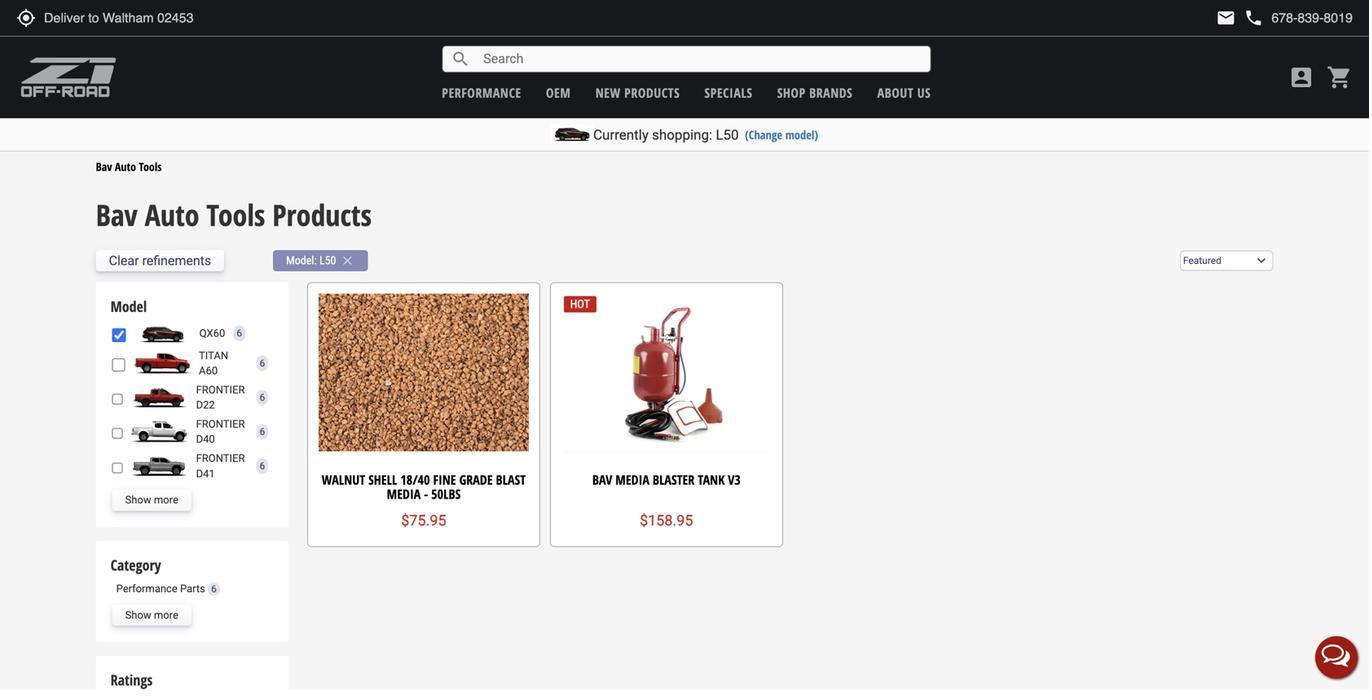 Task type: describe. For each thing, give the bounding box(es) containing it.
walnut
[[322, 471, 365, 489]]

frontier d40
[[196, 418, 245, 445]]

mail
[[1216, 8, 1236, 28]]

search
[[451, 49, 470, 69]]

phone link
[[1244, 8, 1353, 28]]

clear refinements button
[[96, 250, 224, 271]]

close
[[340, 253, 355, 268]]

frontier for d41
[[196, 452, 245, 465]]

(change
[[745, 127, 782, 143]]

$75.95
[[401, 512, 446, 529]]

titan
[[199, 349, 228, 362]]

6 for qx60
[[237, 328, 242, 339]]

shopping_cart
[[1327, 64, 1353, 90]]

tank
[[698, 471, 725, 489]]

bav for bav auto tools
[[96, 159, 112, 174]]

show more button for category
[[112, 605, 191, 626]]

nissan frontier d41 2022 2023 vq38dd 3.8l s sv pro-x pro-4x z1 off-road image
[[127, 456, 192, 477]]

d41
[[196, 468, 215, 480]]

v3
[[728, 471, 741, 489]]

bav auto tools link
[[96, 159, 162, 174]]

clear refinements
[[109, 253, 211, 269]]

us
[[917, 84, 931, 101]]

new
[[596, 84, 621, 101]]

6 inside category performance parts 6
[[211, 584, 217, 595]]

about us link
[[877, 84, 931, 101]]

infiniti qx60 l50 2013 2014 2015 2016 2017 2018 2019 2020 vq35de vq35dd 3.5l z1 off-road image
[[130, 323, 195, 344]]

fine
[[433, 471, 456, 489]]

show for category
[[125, 609, 151, 621]]

d40
[[196, 433, 215, 445]]

new products
[[596, 84, 680, 101]]

parts
[[180, 583, 205, 595]]

d22
[[196, 399, 215, 411]]

category
[[111, 555, 161, 575]]

model)
[[785, 127, 818, 143]]

my_location
[[16, 8, 36, 28]]

media inside walnut shell 18/40 fine grade blast media - 50lbs
[[387, 485, 421, 503]]

tools for bav auto tools products
[[207, 195, 265, 235]]

currently shopping: l50 (change model)
[[593, 127, 818, 143]]

performance link
[[442, 84, 521, 101]]

shop brands link
[[777, 84, 853, 101]]

phone
[[1244, 8, 1263, 28]]

new products link
[[596, 84, 680, 101]]

auto for bav auto tools
[[115, 159, 136, 174]]

account_box link
[[1284, 64, 1319, 90]]

products
[[272, 195, 372, 235]]

shell
[[368, 471, 397, 489]]

titan a60
[[199, 349, 228, 377]]

tools for bav auto tools
[[139, 159, 162, 174]]

1 horizontal spatial l50
[[716, 127, 739, 143]]

model: l50 close
[[286, 253, 355, 268]]

50lbs
[[431, 485, 461, 503]]

1 horizontal spatial media
[[616, 471, 649, 489]]

model:
[[286, 254, 317, 267]]

a60
[[199, 365, 218, 377]]

bav for bav media blaster tank v3
[[592, 471, 612, 489]]

oem
[[546, 84, 571, 101]]



Task type: vqa. For each thing, say whether or not it's contained in the screenshot.
the topmost FRONTIER
yes



Task type: locate. For each thing, give the bounding box(es) containing it.
1 vertical spatial show more button
[[112, 605, 191, 626]]

1 vertical spatial frontier
[[196, 418, 245, 430]]

currently
[[593, 127, 649, 143]]

frontier up 'd41'
[[196, 452, 245, 465]]

0 vertical spatial show more button
[[112, 490, 191, 511]]

6 right the "parts"
[[211, 584, 217, 595]]

nissan frontier d40 2005 2006 2007 2008 2009 2010 2011 2012 2013 2014 2015 2016 2017 2018 2019 2020 2021 vq40de vq38dd qr25de 4.0l 3.8l 2.5l s se sl sv le xe pro-4x offroad z1 off-road image
[[127, 421, 192, 443]]

nissan titan a60 2004 2005 2006 2007 2008 2009 2010 2011 2012 2013 2014 2015 vk56de 5.6l s se sv sl le xe pro-4x offroad z1 off-road image
[[130, 353, 195, 374]]

-
[[424, 485, 428, 503]]

0 horizontal spatial l50
[[319, 254, 336, 267]]

2 vertical spatial frontier
[[196, 452, 245, 465]]

0 vertical spatial tools
[[139, 159, 162, 174]]

1 horizontal spatial tools
[[207, 195, 265, 235]]

show more down performance
[[125, 609, 178, 621]]

2 show more button from the top
[[112, 605, 191, 626]]

specials
[[705, 84, 753, 101]]

0 horizontal spatial tools
[[139, 159, 162, 174]]

2 show more from the top
[[125, 609, 178, 621]]

0 horizontal spatial media
[[387, 485, 421, 503]]

bav media blaster tank v3
[[592, 471, 741, 489]]

show down performance
[[125, 609, 151, 621]]

more down performance
[[154, 609, 178, 621]]

None checkbox
[[112, 328, 126, 342], [112, 358, 126, 372], [112, 392, 123, 406], [112, 427, 123, 441], [112, 328, 126, 342], [112, 358, 126, 372], [112, 392, 123, 406], [112, 427, 123, 441]]

show down "nissan frontier d41 2022 2023 vq38dd 3.8l s sv pro-x pro-4x z1 off-road" image
[[125, 494, 151, 506]]

frontier up d22
[[196, 384, 245, 396]]

Search search field
[[470, 47, 930, 72]]

auto
[[115, 159, 136, 174], [145, 195, 199, 235]]

frontier
[[196, 384, 245, 396], [196, 418, 245, 430], [196, 452, 245, 465]]

1 vertical spatial show
[[125, 609, 151, 621]]

media left -
[[387, 485, 421, 503]]

shop
[[777, 84, 806, 101]]

products
[[624, 84, 680, 101]]

show for model
[[125, 494, 151, 506]]

model
[[111, 297, 147, 317]]

6 right frontier d22
[[260, 392, 265, 403]]

1 vertical spatial tools
[[207, 195, 265, 235]]

more for category
[[154, 609, 178, 621]]

3 frontier from the top
[[196, 452, 245, 465]]

1 vertical spatial bav
[[96, 195, 137, 235]]

0 vertical spatial frontier
[[196, 384, 245, 396]]

clear
[[109, 253, 139, 269]]

2 show from the top
[[125, 609, 151, 621]]

grade
[[459, 471, 493, 489]]

(change model) link
[[745, 127, 818, 143]]

0 horizontal spatial auto
[[115, 159, 136, 174]]

bav
[[96, 159, 112, 174], [96, 195, 137, 235], [592, 471, 612, 489]]

media left blaster
[[616, 471, 649, 489]]

1 horizontal spatial auto
[[145, 195, 199, 235]]

oem link
[[546, 84, 571, 101]]

blast
[[496, 471, 526, 489]]

category performance parts 6
[[111, 555, 217, 595]]

performance
[[116, 583, 177, 595]]

frontier up d40 at the left of the page
[[196, 418, 245, 430]]

6 for frontier d22
[[260, 392, 265, 403]]

6
[[237, 328, 242, 339], [260, 358, 265, 369], [260, 392, 265, 403], [260, 426, 265, 438], [260, 461, 265, 472], [211, 584, 217, 595]]

frontier for d40
[[196, 418, 245, 430]]

about us
[[877, 84, 931, 101]]

show more button for model
[[112, 490, 191, 511]]

0 vertical spatial l50
[[716, 127, 739, 143]]

0 vertical spatial auto
[[115, 159, 136, 174]]

bav auto tools
[[96, 159, 162, 174]]

show more button down performance
[[112, 605, 191, 626]]

specials link
[[705, 84, 753, 101]]

0 vertical spatial more
[[154, 494, 178, 506]]

show
[[125, 494, 151, 506], [125, 609, 151, 621]]

l50 left (change on the right of page
[[716, 127, 739, 143]]

6 for frontier d40
[[260, 426, 265, 438]]

more for model
[[154, 494, 178, 506]]

18/40
[[400, 471, 430, 489]]

frontier d22
[[196, 384, 245, 411]]

6 for frontier d41
[[260, 461, 265, 472]]

0 vertical spatial show more
[[125, 494, 178, 506]]

frontier d41
[[196, 452, 245, 480]]

1 show more button from the top
[[112, 490, 191, 511]]

l50
[[716, 127, 739, 143], [319, 254, 336, 267]]

l50 left close
[[319, 254, 336, 267]]

refinements
[[142, 253, 211, 269]]

1 vertical spatial auto
[[145, 195, 199, 235]]

show more
[[125, 494, 178, 506], [125, 609, 178, 621]]

l50 inside model: l50 close
[[319, 254, 336, 267]]

show more for model
[[125, 494, 178, 506]]

6 for titan a60
[[260, 358, 265, 369]]

2 frontier from the top
[[196, 418, 245, 430]]

1 vertical spatial l50
[[319, 254, 336, 267]]

1 show more from the top
[[125, 494, 178, 506]]

bav for bav auto tools products
[[96, 195, 137, 235]]

shopping:
[[652, 127, 712, 143]]

1 vertical spatial more
[[154, 609, 178, 621]]

6 right frontier d41
[[260, 461, 265, 472]]

walnut shell 18/40 fine grade blast media - 50lbs
[[322, 471, 526, 503]]

2 more from the top
[[154, 609, 178, 621]]

0 vertical spatial bav
[[96, 159, 112, 174]]

shopping_cart link
[[1323, 64, 1353, 90]]

mail link
[[1216, 8, 1236, 28]]

more
[[154, 494, 178, 506], [154, 609, 178, 621]]

1 show from the top
[[125, 494, 151, 506]]

1 frontier from the top
[[196, 384, 245, 396]]

0 vertical spatial show
[[125, 494, 151, 506]]

tools
[[139, 159, 162, 174], [207, 195, 265, 235]]

2 vertical spatial bav
[[592, 471, 612, 489]]

bav auto tools products
[[96, 195, 372, 235]]

show more button
[[112, 490, 191, 511], [112, 605, 191, 626]]

account_box
[[1288, 64, 1315, 90]]

show more down "nissan frontier d41 2022 2023 vq38dd 3.8l s sv pro-x pro-4x z1 off-road" image
[[125, 494, 178, 506]]

z1 motorsports logo image
[[20, 57, 117, 98]]

1 more from the top
[[154, 494, 178, 506]]

mail phone
[[1216, 8, 1263, 28]]

brands
[[809, 84, 853, 101]]

show more for category
[[125, 609, 178, 621]]

1 vertical spatial show more
[[125, 609, 178, 621]]

show more button down "nissan frontier d41 2022 2023 vq38dd 3.8l s sv pro-x pro-4x z1 off-road" image
[[112, 490, 191, 511]]

6 right frontier d40
[[260, 426, 265, 438]]

auto for bav auto tools products
[[145, 195, 199, 235]]

$158.95
[[640, 512, 693, 529]]

6 right titan a60 on the bottom left of page
[[260, 358, 265, 369]]

media
[[616, 471, 649, 489], [387, 485, 421, 503]]

about
[[877, 84, 914, 101]]

frontier for d22
[[196, 384, 245, 396]]

shop brands
[[777, 84, 853, 101]]

6 right qx60
[[237, 328, 242, 339]]

nissan frontier d22 1998 1999 2000 2001 2002 2003 2004 ka24de vg33e 2.4l 3.3l sc se xe z1 off-road image
[[127, 387, 192, 408]]

more down "nissan frontier d41 2022 2023 vq38dd 3.8l s sv pro-x pro-4x z1 off-road" image
[[154, 494, 178, 506]]

qx60
[[199, 327, 225, 339]]

None checkbox
[[112, 461, 123, 475]]

blaster
[[653, 471, 695, 489]]

performance
[[442, 84, 521, 101]]



